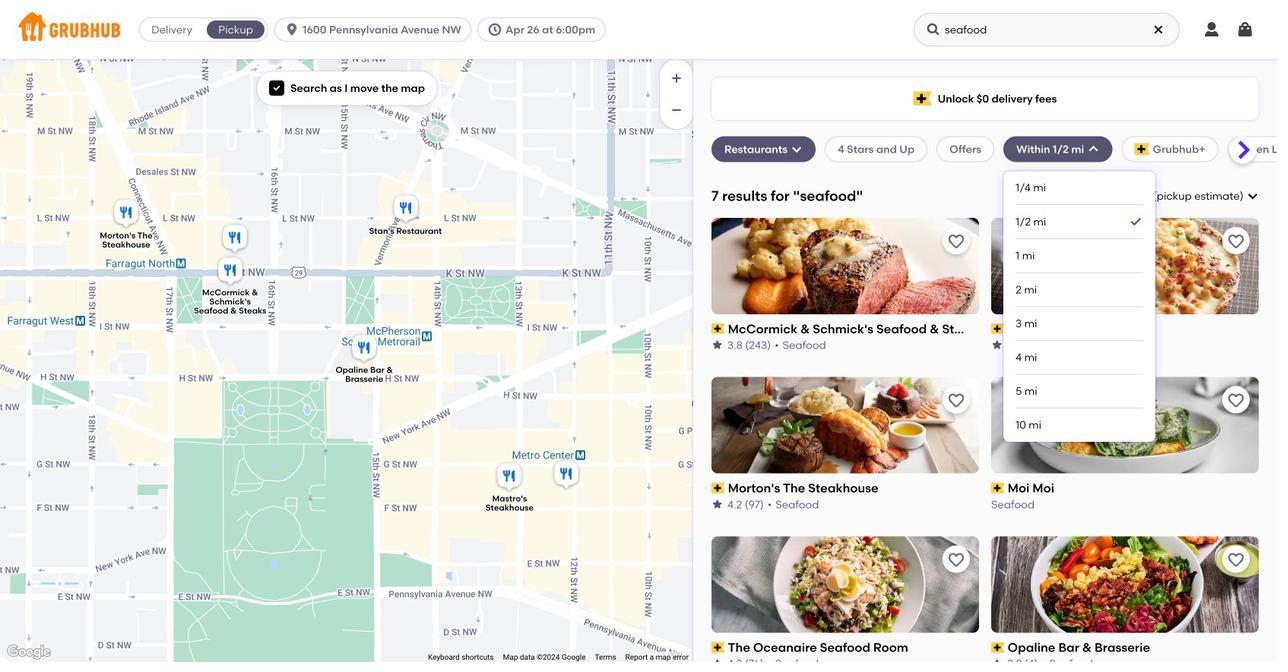 Task type: locate. For each thing, give the bounding box(es) containing it.
1 vertical spatial svg image
[[272, 84, 281, 93]]

moi moi image
[[220, 223, 250, 256]]

stan's restaurant image
[[391, 193, 421, 227]]

svg image
[[487, 22, 502, 37], [272, 84, 281, 93], [1087, 143, 1099, 155]]

minus icon image
[[669, 103, 684, 118]]

list box
[[1016, 171, 1143, 442]]

subscription pass image for star icon related to "mccormick & schmick's seafood & steaks logo"
[[711, 324, 725, 335]]

1 horizontal spatial grubhub plus flag logo image
[[1134, 143, 1150, 155]]

google image
[[4, 643, 54, 663]]

mastro's steakhouse logo image
[[991, 218, 1259, 315]]

0 vertical spatial svg image
[[487, 22, 502, 37]]

1 horizontal spatial svg image
[[487, 22, 502, 37]]

0 horizontal spatial svg image
[[272, 84, 281, 93]]

2 vertical spatial svg image
[[1087, 143, 1099, 155]]

star icon image
[[711, 339, 724, 352], [991, 339, 1003, 352], [711, 499, 724, 511], [711, 659, 724, 663], [991, 659, 1003, 663]]

svg image
[[1203, 21, 1221, 39], [1236, 21, 1254, 39], [284, 22, 300, 37], [926, 22, 941, 37], [1152, 24, 1165, 36], [791, 143, 803, 155], [1247, 190, 1259, 202]]

morton's the steakhouse logo image
[[711, 378, 979, 474]]

grubhub plus flag logo image
[[913, 92, 932, 106], [1134, 143, 1150, 155]]

None field
[[1129, 189, 1259, 204]]

subscription pass image
[[711, 324, 725, 335], [991, 324, 1005, 335], [711, 483, 725, 494], [991, 483, 1005, 494], [991, 643, 1005, 654]]

star icon image for "mccormick & schmick's seafood & steaks logo"
[[711, 339, 724, 352]]

2 horizontal spatial svg image
[[1087, 143, 1099, 155]]

the oceanaire seafood room image
[[551, 459, 581, 493]]

mccormick & schmick's seafood & steaks image
[[215, 255, 246, 289]]

star icon image for the 'mastro's steakhouse logo'
[[991, 339, 1003, 352]]

map region
[[0, 59, 693, 663]]

1 vertical spatial grubhub plus flag logo image
[[1134, 143, 1150, 155]]

option
[[1016, 205, 1143, 240]]

0 vertical spatial grubhub plus flag logo image
[[913, 92, 932, 106]]

subscription pass image
[[711, 643, 725, 654]]



Task type: vqa. For each thing, say whether or not it's contained in the screenshot.
star icon for the McCormick & Schmick's Seafood & Steaks logo's subscription pass image
yes



Task type: describe. For each thing, give the bounding box(es) containing it.
subscription pass image for star icon associated with the 'mastro's steakhouse logo'
[[991, 324, 1005, 335]]

main navigation navigation
[[0, 0, 1277, 59]]

plus icon image
[[669, 71, 684, 86]]

mastro's steakhouse image
[[494, 461, 524, 495]]

the oceanaire seafood room logo image
[[711, 537, 979, 634]]

mccormick & schmick's seafood & steaks logo image
[[711, 218, 979, 315]]

star icon image for the oceanaire seafood room logo
[[711, 659, 724, 663]]

check icon image
[[1128, 214, 1143, 230]]

0 horizontal spatial grubhub plus flag logo image
[[913, 92, 932, 106]]

star icon image for morton's the steakhouse logo
[[711, 499, 724, 511]]

Search for food, convenience, alcohol... search field
[[914, 13, 1180, 46]]

subscription pass image for morton's the steakhouse logo's star icon
[[711, 483, 725, 494]]

opaline bar & brasserie image
[[349, 333, 379, 366]]

svg image inside main navigation navigation
[[487, 22, 502, 37]]

morton's the steakhouse image
[[111, 198, 141, 231]]



